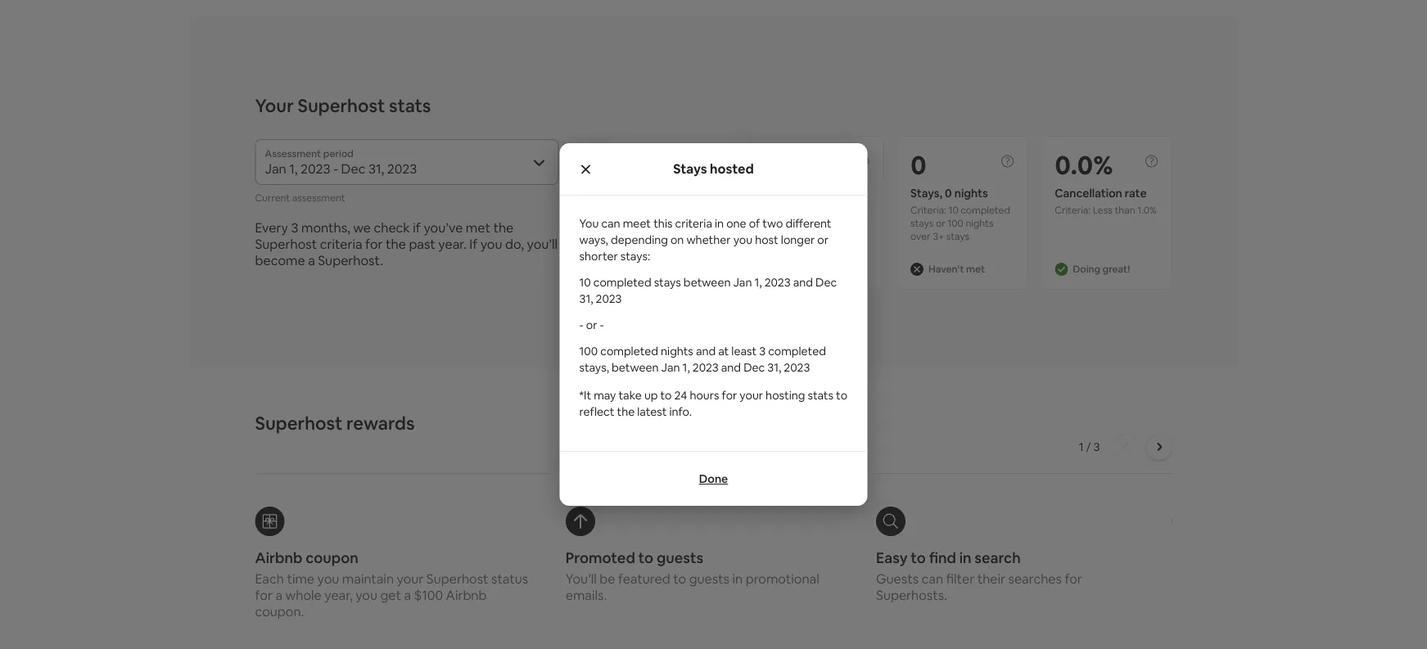 Task type: vqa. For each thing, say whether or not it's contained in the screenshot.
Experience
no



Task type: locate. For each thing, give the bounding box(es) containing it.
stays hosted dialog
[[560, 143, 868, 506]]

0 horizontal spatial 3
[[291, 219, 299, 236]]

your left hosting
[[740, 388, 764, 403]]

0 horizontal spatial haven't
[[640, 263, 676, 276]]

up
[[645, 388, 658, 403]]

2 horizontal spatial in
[[960, 549, 972, 568]]

your inside *it may take up to 24 hours for your hosting stats to reflect the latest info.
[[740, 388, 764, 403]]

or inside you can meet this criteria in one of two different ways, depending on whether you host longer or shorter stays:
[[818, 233, 829, 247]]

0 horizontal spatial can
[[602, 216, 621, 231]]

criteria: down overall
[[622, 204, 658, 217]]

the inside *it may take up to 24 hours for your hosting stats to reflect the latest info.
[[617, 405, 635, 420]]

stays,
[[580, 360, 609, 375]]

31, up hosting
[[768, 360, 782, 375]]

3 right /
[[1094, 440, 1101, 455]]

your right "maintain"
[[397, 571, 424, 587]]

jan down you can meet this criteria in one of two different ways, depending on whether you host longer or shorter stays:
[[734, 275, 752, 290]]

or down different
[[818, 233, 829, 247]]

easy to find in search guests can filter their searches for superhosts.
[[877, 549, 1083, 604]]

year,
[[325, 587, 353, 604]]

31, up - or -
[[580, 292, 594, 306]]

whole
[[286, 587, 322, 604]]

you left get
[[356, 587, 378, 604]]

response rate criteria: 90%
[[767, 186, 843, 217]]

airbnb coupon each time you maintain your superhost status for a whole year, you get a $100 airbnb coupon.
[[255, 549, 529, 620]]

criteria
[[675, 216, 713, 231], [320, 236, 363, 252]]

1, inside 10 completed stays between jan 1, 2023 and dec 31, 2023
[[755, 275, 762, 290]]

0 horizontal spatial stats
[[389, 94, 431, 117]]

a
[[308, 252, 315, 269], [276, 587, 283, 604], [404, 587, 411, 604]]

1
[[1080, 440, 1084, 455]]

to left find
[[911, 549, 926, 568]]

1, up 24
[[683, 360, 690, 375]]

completed
[[961, 204, 1011, 217], [594, 275, 652, 290], [601, 344, 659, 359], [769, 344, 827, 359]]

0 horizontal spatial 31,
[[580, 292, 594, 306]]

3 criteria: from the left
[[911, 204, 947, 217]]

nights inside 100 completed nights and at least 3 completed stays, between jan 1, 2023 and dec 31, 2023
[[661, 344, 694, 359]]

1 vertical spatial criteria
[[320, 236, 363, 252]]

haven't met for stays,
[[929, 263, 986, 276]]

4 criteria: from the left
[[1055, 204, 1091, 217]]

1 vertical spatial dec
[[744, 360, 765, 375]]

0 horizontal spatial haven't met
[[640, 263, 697, 276]]

airbnb up each
[[255, 549, 303, 568]]

0 vertical spatial 3
[[291, 219, 299, 236]]

1 horizontal spatial 0
[[945, 186, 953, 201]]

response
[[767, 186, 819, 201]]

coupon.
[[255, 603, 304, 620]]

or up 3+
[[936, 217, 946, 230]]

2 vertical spatial and
[[722, 360, 741, 375]]

10 completed stays between jan 1, 2023 and dec 31, 2023
[[580, 275, 837, 306]]

1 vertical spatial 1,
[[683, 360, 690, 375]]

0 horizontal spatial rate
[[821, 186, 843, 201]]

0 horizontal spatial -
[[580, 318, 584, 333]]

depending
[[611, 233, 668, 247]]

rate
[[821, 186, 843, 201], [1125, 186, 1147, 201]]

dec down the least
[[744, 360, 765, 375]]

promoted to guests you'll be featured to guests in promotional emails.
[[566, 549, 820, 604]]

in up filter
[[960, 549, 972, 568]]

dec down different
[[816, 275, 837, 290]]

a left whole
[[276, 587, 283, 604]]

and down at
[[722, 360, 741, 375]]

jan inside 100 completed nights and at least 3 completed stays, between jan 1, 2023 and dec 31, 2023
[[662, 360, 680, 375]]

coupon
[[306, 549, 359, 568]]

0 vertical spatial dec
[[816, 275, 837, 290]]

over
[[911, 230, 931, 243]]

superhost right your
[[298, 94, 385, 117]]

can right you
[[602, 216, 621, 231]]

stays:
[[621, 249, 651, 264]]

1 rate from the left
[[821, 186, 843, 201]]

1 horizontal spatial dec
[[816, 275, 837, 290]]

met down on on the left top of page
[[678, 263, 697, 276]]

0 horizontal spatial between
[[612, 360, 659, 375]]

0 vertical spatial nights
[[955, 186, 989, 201]]

jan up 24
[[662, 360, 680, 375]]

criteria:
[[622, 204, 658, 217], [767, 204, 803, 217], [911, 204, 947, 217], [1055, 204, 1091, 217]]

your
[[255, 94, 294, 117]]

and left at
[[696, 344, 716, 359]]

1 horizontal spatial haven't
[[785, 263, 820, 276]]

31,
[[580, 292, 594, 306], [768, 360, 782, 375]]

1 horizontal spatial -
[[600, 318, 604, 333]]

2 haven't from the left
[[785, 263, 820, 276]]

the down take
[[617, 405, 635, 420]]

3 inside the every 3 months, we check if you've met the superhost criteria for the past year. if you do, you'll become a superhost.
[[291, 219, 299, 236]]

0 right stays,
[[945, 186, 953, 201]]

0 vertical spatial 1,
[[755, 275, 762, 290]]

1 horizontal spatial or
[[818, 233, 829, 247]]

current assessment
[[255, 192, 345, 204]]

hosting
[[766, 388, 806, 403]]

0 vertical spatial 100
[[948, 217, 964, 230]]

can
[[602, 216, 621, 231], [922, 571, 944, 587]]

2 vertical spatial or
[[586, 318, 598, 333]]

2 - from the left
[[600, 318, 604, 333]]

2 vertical spatial 3
[[1094, 440, 1101, 455]]

1 horizontal spatial and
[[722, 360, 741, 375]]

1 horizontal spatial a
[[308, 252, 315, 269]]

overall rating criteria: 4.8
[[622, 186, 695, 217]]

and inside 10 completed stays between jan 1, 2023 and dec 31, 2023
[[794, 275, 813, 290]]

haven't down depending
[[640, 263, 676, 276]]

you inside the every 3 months, we check if you've met the superhost criteria for the past year. if you do, you'll become a superhost.
[[481, 236, 503, 252]]

0 horizontal spatial 10
[[580, 275, 591, 290]]

0 vertical spatial your
[[740, 388, 764, 403]]

for inside 'easy to find in search guests can filter their searches for superhosts.'
[[1065, 571, 1083, 587]]

3 haven't from the left
[[929, 263, 965, 276]]

criteria: inside response rate criteria: 90%
[[767, 204, 803, 217]]

0 vertical spatial jan
[[734, 275, 752, 290]]

haven't met down longer in the right top of the page
[[785, 263, 841, 276]]

2 horizontal spatial or
[[936, 217, 946, 230]]

1 vertical spatial 31,
[[768, 360, 782, 375]]

rate up 90%
[[821, 186, 843, 201]]

10 inside 10 completed stays between jan 1, 2023 and dec 31, 2023
[[580, 275, 591, 290]]

0 vertical spatial guests
[[657, 549, 704, 568]]

1 vertical spatial 0
[[945, 186, 953, 201]]

rate for cancellation rate
[[1125, 186, 1147, 201]]

met
[[466, 219, 491, 236], [678, 263, 697, 276], [822, 263, 841, 276], [967, 263, 986, 276]]

2 vertical spatial nights
[[661, 344, 694, 359]]

to up featured
[[639, 549, 654, 568]]

3 haven't met from the left
[[929, 263, 986, 276]]

1 horizontal spatial 1,
[[755, 275, 762, 290]]

31, inside 100 completed nights and at least 3 completed stays, between jan 1, 2023 and dec 31, 2023
[[768, 360, 782, 375]]

guests right featured
[[690, 571, 730, 587]]

1 horizontal spatial jan
[[734, 275, 752, 290]]

haven't down 3+
[[929, 263, 965, 276]]

superhost left status
[[427, 571, 489, 587]]

1 vertical spatial can
[[922, 571, 944, 587]]

a right get
[[404, 587, 411, 604]]

you can meet this criteria in one of two different ways, depending on whether you host longer or shorter stays:
[[580, 216, 832, 264]]

0 horizontal spatial dec
[[744, 360, 765, 375]]

3
[[291, 219, 299, 236], [760, 344, 766, 359], [1094, 440, 1101, 455]]

between
[[684, 275, 731, 290], [612, 360, 659, 375]]

cancellation rate criteria: less than 1.0%
[[1055, 186, 1157, 217]]

criteria: for response
[[767, 204, 803, 217]]

0 horizontal spatial and
[[696, 344, 716, 359]]

$100
[[414, 587, 443, 604]]

to right hosting
[[837, 388, 848, 403]]

completed inside stays, 0 nights criteria: 10 completed stays or 100 nights over 3+ stays
[[961, 204, 1011, 217]]

2 haven't met from the left
[[785, 263, 841, 276]]

criteria: down response on the top of page
[[767, 204, 803, 217]]

you right 'if'
[[481, 236, 503, 252]]

met down stays, 0 nights criteria: 10 completed stays or 100 nights over 3+ stays
[[967, 263, 986, 276]]

stays down on on the left top of page
[[654, 275, 681, 290]]

overall
[[622, 186, 660, 201]]

to inside 'easy to find in search guests can filter their searches for superhosts.'
[[911, 549, 926, 568]]

1 vertical spatial 3
[[760, 344, 766, 359]]

0 vertical spatial or
[[936, 217, 946, 230]]

for right searches
[[1065, 571, 1083, 587]]

jan
[[734, 275, 752, 290], [662, 360, 680, 375]]

0 up stays,
[[911, 147, 927, 182]]

guests
[[657, 549, 704, 568], [690, 571, 730, 587]]

rate up the than
[[1125, 186, 1147, 201]]

1, inside 100 completed nights and at least 3 completed stays, between jan 1, 2023 and dec 31, 2023
[[683, 360, 690, 375]]

90%
[[805, 204, 823, 217]]

met down different
[[822, 263, 841, 276]]

promoted
[[566, 549, 636, 568]]

you down one
[[734, 233, 753, 247]]

criteria: inside cancellation rate criteria: less than 1.0%
[[1055, 204, 1091, 217]]

0 horizontal spatial criteria
[[320, 236, 363, 252]]

you
[[734, 233, 753, 247], [481, 236, 503, 252], [317, 571, 339, 587], [356, 587, 378, 604]]

between up take
[[612, 360, 659, 375]]

1 vertical spatial in
[[960, 549, 972, 568]]

for left whole
[[255, 587, 273, 604]]

stays up 'over'
[[911, 217, 934, 230]]

a right the become
[[308, 252, 315, 269]]

in inside you can meet this criteria in one of two different ways, depending on whether you host longer or shorter stays:
[[715, 216, 724, 231]]

-
[[580, 318, 584, 333], [600, 318, 604, 333]]

less
[[1093, 204, 1113, 217]]

1 vertical spatial jan
[[662, 360, 680, 375]]

3 right every
[[291, 219, 299, 236]]

this
[[654, 216, 673, 231]]

in left one
[[715, 216, 724, 231]]

1 horizontal spatial criteria
[[675, 216, 713, 231]]

1 horizontal spatial 10
[[949, 204, 959, 217]]

rate inside response rate criteria: 90%
[[821, 186, 843, 201]]

1 - from the left
[[580, 318, 584, 333]]

on
[[671, 233, 684, 247]]

0 horizontal spatial 1,
[[683, 360, 690, 375]]

rate for response rate
[[821, 186, 843, 201]]

1 horizontal spatial your
[[740, 388, 764, 403]]

1 horizontal spatial stats
[[808, 388, 834, 403]]

maintain
[[342, 571, 394, 587]]

for left if
[[365, 236, 383, 252]]

2023 down at
[[693, 360, 719, 375]]

1, down host
[[755, 275, 762, 290]]

0 horizontal spatial airbnb
[[255, 549, 303, 568]]

or up "stays,"
[[586, 318, 598, 333]]

1 horizontal spatial in
[[733, 571, 743, 587]]

2 vertical spatial in
[[733, 571, 743, 587]]

rating
[[663, 186, 695, 201]]

1 criteria: from the left
[[622, 204, 658, 217]]

1 vertical spatial 100
[[580, 344, 598, 359]]

2 horizontal spatial haven't met
[[929, 263, 986, 276]]

and
[[794, 275, 813, 290], [696, 344, 716, 359], [722, 360, 741, 375]]

in left promotional
[[733, 571, 743, 587]]

haven't for overall
[[640, 263, 676, 276]]

jan inside 10 completed stays between jan 1, 2023 and dec 31, 2023
[[734, 275, 752, 290]]

haven't met
[[640, 263, 697, 276], [785, 263, 841, 276], [929, 263, 986, 276]]

stays right 3+
[[947, 230, 970, 243]]

1 vertical spatial between
[[612, 360, 659, 375]]

filter
[[947, 571, 975, 587]]

0 vertical spatial 31,
[[580, 292, 594, 306]]

emails.
[[566, 587, 607, 604]]

haven't for stays,
[[929, 263, 965, 276]]

stays hosted
[[674, 161, 754, 177]]

superhost.
[[318, 252, 383, 269]]

if
[[413, 219, 421, 236]]

cancellation
[[1055, 186, 1123, 201]]

guests up featured
[[657, 549, 704, 568]]

2 horizontal spatial and
[[794, 275, 813, 290]]

meet
[[623, 216, 651, 231]]

1 vertical spatial airbnb
[[446, 587, 487, 604]]

1 vertical spatial 10
[[580, 275, 591, 290]]

24
[[675, 388, 688, 403]]

superhost
[[298, 94, 385, 117], [255, 236, 317, 252], [255, 412, 343, 435], [427, 571, 489, 587]]

between down whether
[[684, 275, 731, 290]]

2 rate from the left
[[1125, 186, 1147, 201]]

promotional
[[746, 571, 820, 587]]

the right 'if'
[[494, 219, 514, 236]]

0 vertical spatial stays
[[911, 217, 934, 230]]

3 right the least
[[760, 344, 766, 359]]

0 vertical spatial in
[[715, 216, 724, 231]]

1 horizontal spatial 100
[[948, 217, 964, 230]]

different
[[786, 216, 832, 231]]

10
[[949, 204, 959, 217], [580, 275, 591, 290]]

0 horizontal spatial your
[[397, 571, 424, 587]]

0 vertical spatial can
[[602, 216, 621, 231]]

criteria: down cancellation
[[1055, 204, 1091, 217]]

1.0%
[[1138, 204, 1157, 217]]

haven't met down on on the left top of page
[[640, 263, 697, 276]]

1 vertical spatial stays
[[947, 230, 970, 243]]

criteria up whether
[[675, 216, 713, 231]]

2 criteria: from the left
[[767, 204, 803, 217]]

shorter
[[580, 249, 618, 264]]

every 3 months, we check if you've met the superhost criteria for the past year. if you do, you'll become a superhost.
[[255, 219, 558, 269]]

criteria down the assessment
[[320, 236, 363, 252]]

for right hours
[[722, 388, 738, 403]]

0 horizontal spatial stays
[[654, 275, 681, 290]]

2 horizontal spatial haven't
[[929, 263, 965, 276]]

0 horizontal spatial in
[[715, 216, 724, 231]]

can down find
[[922, 571, 944, 587]]

0 horizontal spatial jan
[[662, 360, 680, 375]]

1 vertical spatial and
[[696, 344, 716, 359]]

2 horizontal spatial the
[[617, 405, 635, 420]]

and down longer in the right top of the page
[[794, 275, 813, 290]]

1 haven't from the left
[[640, 263, 676, 276]]

2 horizontal spatial 3
[[1094, 440, 1101, 455]]

1 horizontal spatial rate
[[1125, 186, 1147, 201]]

the left past
[[386, 236, 406, 252]]

1 vertical spatial stats
[[808, 388, 834, 403]]

1 haven't met from the left
[[640, 263, 697, 276]]

whether
[[687, 233, 731, 247]]

1 horizontal spatial between
[[684, 275, 731, 290]]

haven't down longer in the right top of the page
[[785, 263, 820, 276]]

stays
[[911, 217, 934, 230], [947, 230, 970, 243], [654, 275, 681, 290]]

stats inside *it may take up to 24 hours for your hosting stats to reflect the latest info.
[[808, 388, 834, 403]]

1 horizontal spatial 31,
[[768, 360, 782, 375]]

0 vertical spatial criteria
[[675, 216, 713, 231]]

criteria: inside overall rating criteria: 4.8
[[622, 204, 658, 217]]

0 vertical spatial 10
[[949, 204, 959, 217]]

0 horizontal spatial a
[[276, 587, 283, 604]]

1 vertical spatial or
[[818, 233, 829, 247]]

2 vertical spatial stays
[[654, 275, 681, 290]]

0 vertical spatial and
[[794, 275, 813, 290]]

search
[[975, 549, 1021, 568]]

met right you've
[[466, 219, 491, 236]]

1 vertical spatial your
[[397, 571, 424, 587]]

find
[[930, 549, 957, 568]]

2 horizontal spatial stays
[[947, 230, 970, 243]]

0 vertical spatial airbnb
[[255, 549, 303, 568]]

1 horizontal spatial 3
[[760, 344, 766, 359]]

haven't met down 3+
[[929, 263, 986, 276]]

0 horizontal spatial or
[[586, 318, 598, 333]]

airbnb right $100
[[446, 587, 487, 604]]

1 horizontal spatial can
[[922, 571, 944, 587]]

0 vertical spatial 0
[[911, 147, 927, 182]]

100 completed nights and at least 3 completed stays, between jan 1, 2023 and dec 31, 2023
[[580, 344, 827, 375]]

criteria: down stays,
[[911, 204, 947, 217]]

0 vertical spatial between
[[684, 275, 731, 290]]

0
[[911, 147, 927, 182], [945, 186, 953, 201]]

superhost down current
[[255, 236, 317, 252]]

between inside 100 completed nights and at least 3 completed stays, between jan 1, 2023 and dec 31, 2023
[[612, 360, 659, 375]]

your inside airbnb coupon each time you maintain your superhost status for a whole year, you get a $100 airbnb coupon.
[[397, 571, 424, 587]]

rate inside cancellation rate criteria: less than 1.0%
[[1125, 186, 1147, 201]]

31, inside 10 completed stays between jan 1, 2023 and dec 31, 2023
[[580, 292, 594, 306]]

dec
[[816, 275, 837, 290], [744, 360, 765, 375]]



Task type: describe. For each thing, give the bounding box(es) containing it.
can inside 'easy to find in search guests can filter their searches for superhosts.'
[[922, 571, 944, 587]]

or inside stays, 0 nights criteria: 10 completed stays or 100 nights over 3+ stays
[[936, 217, 946, 230]]

current
[[255, 192, 290, 204]]

met inside the every 3 months, we check if you've met the superhost criteria for the past year. if you do, you'll become a superhost.
[[466, 219, 491, 236]]

you inside you can meet this criteria in one of two different ways, depending on whether you host longer or shorter stays:
[[734, 233, 753, 247]]

a inside the every 3 months, we check if you've met the superhost criteria for the past year. if you do, you'll become a superhost.
[[308, 252, 315, 269]]

in inside promoted to guests you'll be featured to guests in promotional emails.
[[733, 571, 743, 587]]

may
[[594, 388, 616, 403]]

0.0%
[[1055, 147, 1114, 182]]

year.
[[439, 236, 467, 252]]

2023 down host
[[765, 275, 791, 290]]

*it
[[580, 388, 592, 403]]

1 horizontal spatial stays
[[911, 217, 934, 230]]

least
[[732, 344, 757, 359]]

host
[[755, 233, 779, 247]]

months,
[[301, 219, 350, 236]]

completed inside 10 completed stays between jan 1, 2023 and dec 31, 2023
[[594, 275, 652, 290]]

criteria inside you can meet this criteria in one of two different ways, depending on whether you host longer or shorter stays:
[[675, 216, 713, 231]]

we
[[353, 219, 371, 236]]

2 horizontal spatial a
[[404, 587, 411, 604]]

haven't met for overall
[[640, 263, 697, 276]]

2023 up - or -
[[596, 292, 622, 306]]

10 inside stays, 0 nights criteria: 10 completed stays or 100 nights over 3+ stays
[[949, 204, 959, 217]]

featured
[[618, 571, 671, 587]]

stays
[[674, 161, 708, 177]]

every
[[255, 219, 288, 236]]

of
[[749, 216, 760, 231]]

0 horizontal spatial 0
[[911, 147, 927, 182]]

criteria: for cancellation
[[1055, 204, 1091, 217]]

two
[[763, 216, 783, 231]]

criteria inside the every 3 months, we check if you've met the superhost criteria for the past year. if you do, you'll become a superhost.
[[320, 236, 363, 252]]

info.
[[670, 405, 692, 420]]

superhost inside airbnb coupon each time you maintain your superhost status for a whole year, you get a $100 airbnb coupon.
[[427, 571, 489, 587]]

to right featured
[[674, 571, 687, 587]]

stays inside 10 completed stays between jan 1, 2023 and dec 31, 2023
[[654, 275, 681, 290]]

/
[[1087, 440, 1092, 455]]

between inside 10 completed stays between jan 1, 2023 and dec 31, 2023
[[684, 275, 731, 290]]

2023 up hosting
[[784, 360, 810, 375]]

1 / 3
[[1080, 440, 1101, 455]]

past
[[409, 236, 436, 252]]

get
[[381, 587, 401, 604]]

dec inside 100 completed nights and at least 3 completed stays, between jan 1, 2023 and dec 31, 2023
[[744, 360, 765, 375]]

do,
[[505, 236, 524, 252]]

you
[[580, 216, 599, 231]]

be
[[600, 571, 616, 587]]

one
[[727, 216, 747, 231]]

100 inside 100 completed nights and at least 3 completed stays, between jan 1, 2023 and dec 31, 2023
[[580, 344, 598, 359]]

1 vertical spatial nights
[[966, 217, 994, 230]]

3 inside 100 completed nights and at least 3 completed stays, between jan 1, 2023 and dec 31, 2023
[[760, 344, 766, 359]]

assessment
[[292, 192, 345, 204]]

rewards
[[347, 412, 415, 435]]

1 vertical spatial guests
[[690, 571, 730, 587]]

become
[[255, 252, 305, 269]]

status
[[492, 571, 529, 587]]

- or -
[[580, 318, 604, 333]]

100 inside stays, 0 nights criteria: 10 completed stays or 100 nights over 3+ stays
[[948, 217, 964, 230]]

doing great!
[[1073, 263, 1131, 276]]

*it may take up to 24 hours for your hosting stats to reflect the latest info.
[[580, 388, 848, 420]]

you'll
[[527, 236, 558, 252]]

their
[[978, 571, 1006, 587]]

superhost inside the every 3 months, we check if you've met the superhost criteria for the past year. if you do, you'll become a superhost.
[[255, 236, 317, 252]]

superhosts.
[[877, 587, 948, 604]]

can inside you can meet this criteria in one of two different ways, depending on whether you host longer or shorter stays:
[[602, 216, 621, 231]]

check
[[374, 219, 410, 236]]

criteria: inside stays, 0 nights criteria: 10 completed stays or 100 nights over 3+ stays
[[911, 204, 947, 217]]

done button
[[693, 465, 735, 493]]

hours
[[690, 388, 720, 403]]

you've
[[424, 219, 463, 236]]

great!
[[1103, 263, 1131, 276]]

you down coupon
[[317, 571, 339, 587]]

for inside the every 3 months, we check if you've met the superhost criteria for the past year. if you do, you'll become a superhost.
[[365, 236, 383, 252]]

your superhost stats
[[255, 94, 431, 117]]

latest
[[638, 405, 667, 420]]

done
[[699, 472, 728, 487]]

ways,
[[580, 233, 609, 247]]

for inside airbnb coupon each time you maintain your superhost status for a whole year, you get a $100 airbnb coupon.
[[255, 587, 273, 604]]

criteria: for overall
[[622, 204, 658, 217]]

stays,
[[911, 186, 943, 201]]

at
[[719, 344, 729, 359]]

nights for completed
[[661, 344, 694, 359]]

3+
[[933, 230, 945, 243]]

guests
[[877, 571, 919, 587]]

dec inside 10 completed stays between jan 1, 2023 and dec 31, 2023
[[816, 275, 837, 290]]

1 horizontal spatial the
[[494, 219, 514, 236]]

0 vertical spatial stats
[[389, 94, 431, 117]]

time
[[287, 571, 315, 587]]

for inside *it may take up to 24 hours for your hosting stats to reflect the latest info.
[[722, 388, 738, 403]]

1 horizontal spatial airbnb
[[446, 587, 487, 604]]

to left 24
[[661, 388, 672, 403]]

take
[[619, 388, 642, 403]]

doing
[[1073, 263, 1101, 276]]

0 horizontal spatial the
[[386, 236, 406, 252]]

stays, 0 nights criteria: 10 completed stays or 100 nights over 3+ stays
[[911, 186, 1011, 243]]

nights for or
[[955, 186, 989, 201]]

hosted
[[710, 161, 754, 177]]

in inside 'easy to find in search guests can filter their searches for superhosts.'
[[960, 549, 972, 568]]

easy
[[877, 549, 908, 568]]

you'll
[[566, 571, 597, 587]]

than
[[1115, 204, 1136, 217]]

each
[[255, 571, 284, 587]]

longer
[[781, 233, 815, 247]]

superhost rewards
[[255, 412, 415, 435]]

superhost left rewards
[[255, 412, 343, 435]]

searches
[[1009, 571, 1062, 587]]

reflect
[[580, 405, 615, 420]]

0 inside stays, 0 nights criteria: 10 completed stays or 100 nights over 3+ stays
[[945, 186, 953, 201]]



